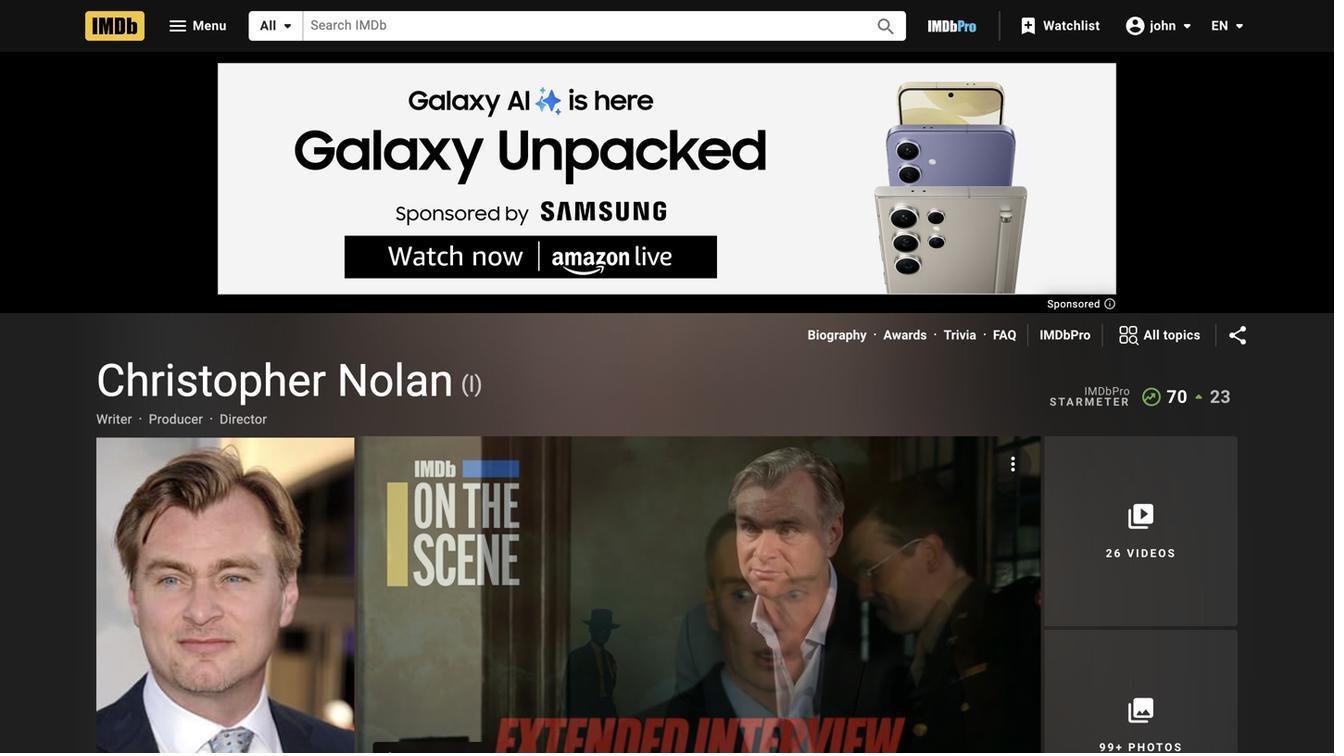 Task type: vqa. For each thing, say whether or not it's contained in the screenshot.
Done image
no



Task type: describe. For each thing, give the bounding box(es) containing it.
awards button
[[884, 326, 927, 345]]

video autoplay preference image
[[1002, 453, 1024, 475]]

faq
[[993, 328, 1017, 343]]

arrow drop down image
[[1229, 15, 1251, 37]]

christopher nolan (i)
[[96, 355, 483, 407]]

26
[[1106, 547, 1122, 560]]

none field inside all search box
[[303, 11, 854, 40]]

all topics
[[1144, 327, 1201, 343]]

all button
[[249, 11, 303, 41]]

en button
[[1197, 9, 1251, 43]]

producer
[[149, 412, 203, 427]]

sponsored content section
[[218, 63, 1117, 310]]

home image
[[85, 11, 145, 41]]

23
[[1210, 386, 1231, 407]]

starmeter
[[1050, 396, 1130, 409]]

watchlist
[[1043, 18, 1100, 33]]

video player application
[[358, 436, 1041, 753]]

john button
[[1115, 9, 1199, 42]]

Search IMDb text field
[[303, 11, 854, 40]]

watchlist button
[[1008, 9, 1115, 43]]

sponsored
[[1048, 298, 1104, 310]]

imdbpro for imdbpro starmeter
[[1085, 385, 1130, 398]]



Task type: locate. For each thing, give the bounding box(es) containing it.
1 horizontal spatial all
[[1144, 327, 1160, 343]]

awards
[[884, 328, 927, 343]]

popularity up image
[[1141, 386, 1163, 408]]

1 horizontal spatial group
[[358, 436, 1041, 753]]

nolan
[[337, 355, 454, 407]]

menu image
[[167, 15, 189, 37]]

videos
[[1127, 547, 1177, 560]]

0 horizontal spatial group
[[96, 436, 354, 753]]

imdbpro for imdbpro
[[1040, 328, 1091, 343]]

trivia button
[[944, 326, 977, 345]]

account circle image
[[1124, 15, 1147, 37]]

26 videos
[[1106, 547, 1177, 560]]

categories image
[[1118, 324, 1140, 347]]

imdbpro starmeter
[[1050, 385, 1130, 409]]

faq button
[[993, 326, 1017, 345]]

(i)
[[461, 371, 483, 397]]

arrow drop down image inside all button
[[276, 15, 299, 37]]

all
[[260, 18, 276, 33], [1144, 327, 1160, 343]]

arrow drop down image inside john button
[[1177, 15, 1199, 37]]

1 vertical spatial imdbpro
[[1085, 385, 1130, 398]]

0 vertical spatial all
[[260, 18, 276, 33]]

1 vertical spatial all
[[1144, 327, 1160, 343]]

imdbpro
[[1040, 328, 1091, 343], [1085, 385, 1130, 398]]

menu
[[193, 18, 227, 33]]

None field
[[303, 11, 854, 40]]

all for all
[[260, 18, 276, 33]]

volume off image
[[380, 748, 402, 753]]

all right 'menu'
[[260, 18, 276, 33]]

1 horizontal spatial arrow drop down image
[[1177, 15, 1199, 37]]

john
[[1150, 18, 1177, 33]]

director
[[220, 412, 267, 427]]

all inside search box
[[260, 18, 276, 33]]

menu button
[[152, 11, 242, 41]]

arrow drop down image
[[1177, 15, 1199, 37], [276, 15, 299, 37]]

0 horizontal spatial all
[[260, 18, 276, 33]]

imdbpro down sponsored
[[1040, 328, 1091, 343]]

biography
[[808, 328, 867, 343]]

imdbpro button
[[1040, 326, 1091, 345]]

watchlist image
[[1018, 15, 1040, 37]]

trivia
[[944, 328, 977, 343]]

all for all topics
[[1144, 327, 1160, 343]]

imdbpro inside 'imdbpro starmeter'
[[1085, 385, 1130, 398]]

2 group from the left
[[96, 436, 354, 753]]

christopher nolan at an event for inception (2010) image
[[96, 438, 354, 753]]

biography button
[[808, 326, 867, 345]]

topics
[[1164, 327, 1201, 343]]

writer
[[96, 412, 132, 427]]

christopher nolan, the writer and director of 'inception,' 'interstellar,' and now 'oppenheimer,' often investigates the fertile territory between science and art, technology and dreams, so imdb asks the auteur if he sees himself as more of an artist or a scientist while on set. nolan also reveals his process for writing without imaging certain actors in their roles and when he recognized the striking resemblance between his longtime collaborator cillian murphy and the director of manhattan project director j. robert oppenheimer. lastly, nolan breaks down what that reference to oppenheimer in his previous film 'tenet' means to him and why he included it. this interview was recorded before the sag-aftra strike. image
[[358, 436, 1041, 753]]

share on social media image
[[1227, 324, 1249, 347]]

watch when christopher nolan knew cillian murphy could play 'oppenheimer' element
[[358, 436, 1041, 753]]

all right categories image
[[1144, 327, 1160, 343]]

26 videos button
[[1045, 436, 1238, 627]]

submit search image
[[875, 16, 897, 38]]

imdbpro left popularity up image
[[1085, 385, 1130, 398]]

christopher
[[96, 355, 326, 407]]

arrow drop down image right 'menu'
[[276, 15, 299, 37]]

all topics button
[[1103, 321, 1216, 350]]

1 group from the left
[[358, 436, 1041, 753]]

arrow drop down image left en on the right of page
[[1177, 15, 1199, 37]]

0 horizontal spatial arrow drop down image
[[276, 15, 299, 37]]

en
[[1212, 18, 1229, 33]]

0 vertical spatial imdbpro
[[1040, 328, 1091, 343]]

arrow drop up image
[[1188, 386, 1210, 408]]

group
[[358, 436, 1041, 753], [96, 436, 354, 753]]

70
[[1167, 386, 1188, 407]]

All search field
[[249, 11, 906, 41]]



